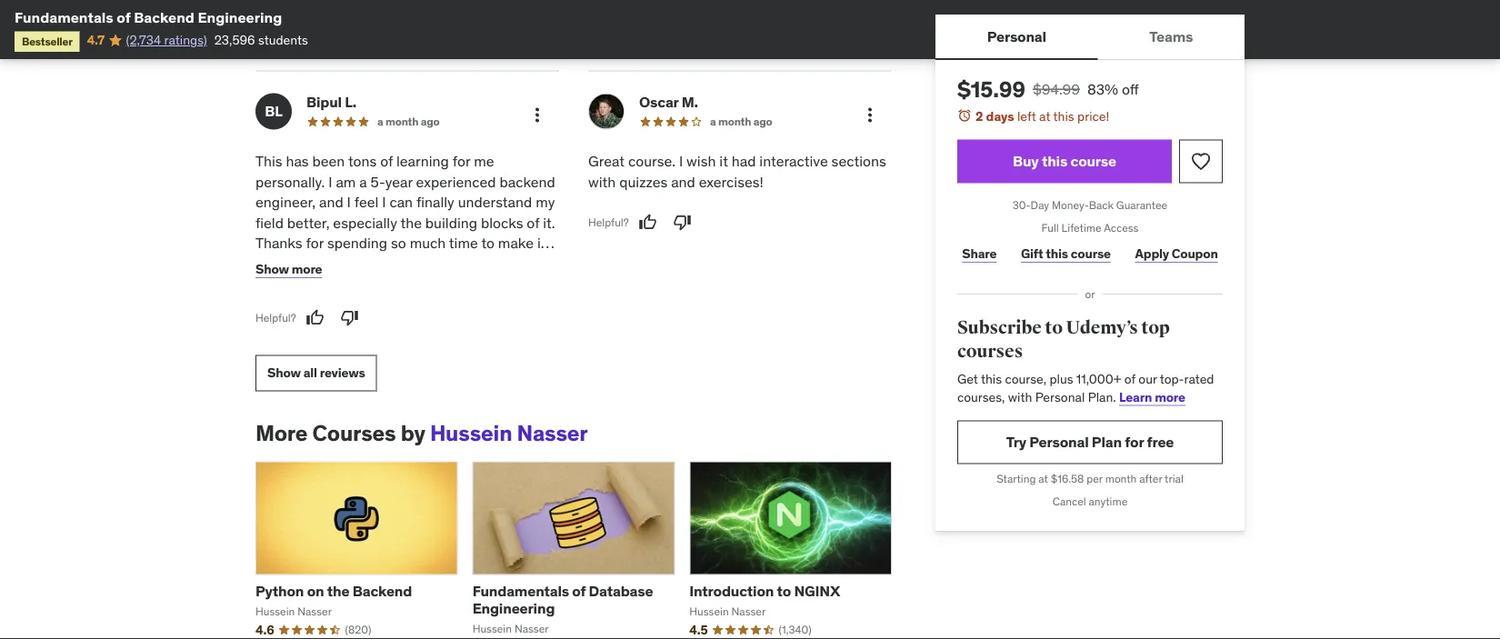 Task type: describe. For each thing, give the bounding box(es) containing it.
23,596
[[214, 32, 255, 48]]

fundamentals of backend engineering
[[15, 8, 282, 26]]

0 horizontal spatial backend
[[134, 8, 195, 26]]

$15.99
[[958, 75, 1026, 103]]

of up the 5-
[[380, 152, 393, 171]]

ratings)
[[164, 32, 207, 48]]

0 vertical spatial helpful?
[[256, 19, 296, 33]]

and inside 'this has been tons of learning for me personally. i am a 5-year experienced backend engineer, and i feel i can finally understand my field better, especially the building blocks of it. thanks for spending so much time to make it as good as it is!'
[[319, 193, 343, 212]]

courses,
[[958, 389, 1005, 405]]

subscribe to udemy's top courses
[[958, 317, 1170, 362]]

backend
[[500, 173, 555, 191]]

price!
[[1078, 108, 1109, 124]]

4.7
[[87, 32, 105, 48]]

buy
[[1013, 152, 1039, 170]]

top
[[1141, 317, 1170, 339]]

this
[[256, 152, 282, 171]]

try personal plan for free link
[[958, 421, 1223, 464]]

introduction
[[690, 582, 774, 601]]

show more
[[256, 262, 322, 278]]

83%
[[1088, 80, 1118, 98]]

time
[[449, 234, 478, 253]]

tons
[[348, 152, 377, 171]]

understand
[[458, 193, 532, 212]]

has
[[286, 152, 309, 171]]

much
[[410, 234, 446, 253]]

alarm image
[[958, 108, 972, 123]]

hussein inside fundamentals of database engineering hussein nasser
[[473, 622, 512, 636]]

try personal plan for free
[[1006, 433, 1174, 451]]

$16.58
[[1051, 472, 1084, 486]]

personally.
[[256, 173, 325, 191]]

anytime
[[1089, 494, 1128, 509]]

great
[[588, 152, 625, 171]]

with inside get this course, plus 11,000+ of our top-rated courses, with personal plan.
[[1008, 389, 1032, 405]]

left
[[1018, 108, 1036, 124]]

of inside get this course, plus 11,000+ of our top-rated courses, with personal plan.
[[1125, 371, 1136, 387]]

month for had
[[718, 115, 751, 129]]

1 vertical spatial it
[[537, 234, 546, 253]]

the inside python on the backend hussein nasser
[[327, 582, 350, 601]]

cancel
[[1053, 494, 1086, 509]]

more for learn more
[[1155, 389, 1186, 405]]

off
[[1122, 80, 1139, 98]]

hussein nasser link
[[430, 420, 588, 448]]

helpful? for mark review by bipul l. as helpful image at left
[[256, 311, 296, 325]]

apply
[[1135, 245, 1169, 262]]

with inside great course. i wish it had interactive sections with quizzes and exercises!
[[588, 173, 616, 191]]

introduction to nginx hussein nasser
[[690, 582, 840, 619]]

820 reviews element
[[345, 623, 371, 638]]

on
[[307, 582, 324, 601]]

1340 reviews element
[[779, 623, 812, 638]]

python on the backend hussein nasser
[[256, 582, 412, 619]]

additional actions for review by oscar m. image
[[859, 105, 881, 127]]

been
[[312, 152, 345, 171]]

more courses by hussein nasser
[[256, 420, 588, 448]]

fundamentals for fundamentals of database engineering hussein nasser
[[473, 582, 569, 601]]

bipul
[[306, 93, 342, 112]]

engineering for fundamentals of database engineering hussein nasser
[[473, 600, 555, 618]]

gift
[[1021, 245, 1043, 262]]

all
[[303, 365, 317, 382]]

0 vertical spatial at
[[1039, 108, 1051, 124]]

course.
[[628, 152, 676, 171]]

learn
[[1119, 389, 1152, 405]]

field
[[256, 214, 284, 232]]

nasser inside python on the backend hussein nasser
[[298, 605, 332, 619]]

helpful? for mark review by oscar m. as helpful icon
[[588, 216, 629, 230]]

courses
[[958, 340, 1023, 362]]

blocks
[[481, 214, 523, 232]]

so
[[391, 234, 406, 253]]

learn more
[[1119, 389, 1186, 405]]

tab list containing personal
[[936, 15, 1245, 60]]

this down $94.99
[[1054, 108, 1075, 124]]

$15.99 $94.99 83% off
[[958, 75, 1139, 103]]

feel
[[354, 193, 379, 212]]

wish
[[687, 152, 716, 171]]

per
[[1087, 472, 1103, 486]]

oscar
[[639, 93, 679, 112]]

sections
[[832, 152, 886, 171]]

nasser inside fundamentals of database engineering hussein nasser
[[515, 622, 549, 636]]

a inside 'this has been tons of learning for me personally. i am a 5-year experienced backend engineer, and i feel i can finally understand my field better, especially the building blocks of it. thanks for spending so much time to make it as good as it is!'
[[359, 173, 367, 191]]

a for bipul l.
[[377, 115, 383, 129]]

had
[[732, 152, 756, 171]]

of left it.
[[527, 214, 539, 232]]

experienced
[[416, 173, 496, 191]]

full
[[1042, 221, 1059, 235]]

(2,734 ratings)
[[126, 32, 207, 48]]

buy this course
[[1013, 152, 1117, 170]]

show for show all reviews
[[267, 365, 301, 382]]

better,
[[287, 214, 330, 232]]

lifetime
[[1062, 221, 1102, 235]]

buy this course button
[[958, 140, 1172, 183]]

a month ago for learning
[[377, 115, 440, 129]]

our
[[1139, 371, 1157, 387]]

courses
[[312, 420, 396, 448]]

of inside fundamentals of database engineering hussein nasser
[[572, 582, 586, 601]]

show all reviews button
[[256, 356, 377, 392]]

gift this course
[[1021, 245, 1111, 262]]

(820)
[[345, 623, 371, 638]]

my
[[536, 193, 555, 212]]

back
[[1089, 198, 1114, 212]]

the inside 'this has been tons of learning for me personally. i am a 5-year experienced backend engineer, and i feel i can finally understand my field better, especially the building blocks of it. thanks for spending so much time to make it as good as it is!'
[[400, 214, 422, 232]]

days
[[986, 108, 1014, 124]]

database
[[589, 582, 653, 601]]

exercises!
[[699, 173, 764, 191]]

of up (2,734
[[117, 8, 131, 26]]

after
[[1140, 472, 1162, 486]]



Task type: vqa. For each thing, say whether or not it's contained in the screenshot.
the bottom News
no



Task type: locate. For each thing, give the bounding box(es) containing it.
try
[[1006, 433, 1027, 451]]

this for buy
[[1042, 152, 1068, 170]]

1 horizontal spatial ago
[[754, 115, 773, 129]]

this inside button
[[1042, 152, 1068, 170]]

1 horizontal spatial engineering
[[473, 600, 555, 618]]

it left is! at the left top
[[329, 254, 337, 273]]

more for show more
[[292, 262, 322, 278]]

0 vertical spatial the
[[400, 214, 422, 232]]

2 horizontal spatial month
[[1105, 472, 1137, 486]]

quizzes
[[619, 173, 668, 191]]

to for subscribe to udemy's top courses
[[1045, 317, 1063, 339]]

1 vertical spatial for
[[306, 234, 324, 253]]

personal
[[987, 27, 1047, 45], [1035, 389, 1085, 405], [1030, 433, 1089, 451]]

of left our
[[1125, 371, 1136, 387]]

1 horizontal spatial for
[[453, 152, 470, 171]]

ago for had
[[754, 115, 773, 129]]

0 vertical spatial with
[[588, 173, 616, 191]]

subscribe
[[958, 317, 1042, 339]]

this right buy
[[1042, 152, 1068, 170]]

hussein right 'by'
[[430, 420, 512, 448]]

1 horizontal spatial to
[[777, 582, 791, 601]]

2
[[976, 108, 983, 124]]

day
[[1031, 198, 1049, 212]]

1 horizontal spatial a month ago
[[710, 115, 773, 129]]

hussein down python
[[256, 605, 295, 619]]

more inside button
[[292, 262, 322, 278]]

$94.99
[[1033, 80, 1080, 98]]

1 vertical spatial personal
[[1035, 389, 1085, 405]]

oscar m.
[[639, 93, 698, 112]]

this for gift
[[1046, 245, 1068, 262]]

for down better,
[[306, 234, 324, 253]]

helpful? left mark review by oscar m. as helpful icon
[[588, 216, 629, 230]]

engineering inside fundamentals of database engineering hussein nasser
[[473, 600, 555, 618]]

personal up $16.58
[[1030, 433, 1089, 451]]

0 horizontal spatial a month ago
[[377, 115, 440, 129]]

1 as from the left
[[256, 254, 270, 273]]

0 vertical spatial backend
[[134, 8, 195, 26]]

2 vertical spatial it
[[329, 254, 337, 273]]

1 ago from the left
[[421, 115, 440, 129]]

helpful? left mark review by bipul l. as helpful image at left
[[256, 311, 296, 325]]

python
[[256, 582, 304, 601]]

to left 'nginx'
[[777, 582, 791, 601]]

month up learning on the left of the page
[[385, 115, 419, 129]]

a month ago for had
[[710, 115, 773, 129]]

1 horizontal spatial backend
[[353, 582, 412, 601]]

0 vertical spatial personal
[[987, 27, 1047, 45]]

plus
[[1050, 371, 1073, 387]]

the right 'on'
[[327, 582, 350, 601]]

1 horizontal spatial as
[[310, 254, 325, 273]]

reviews
[[320, 365, 365, 382]]

month inside starting at $16.58 per month after trial cancel anytime
[[1105, 472, 1137, 486]]

1 vertical spatial more
[[1155, 389, 1186, 405]]

a month ago up learning on the left of the page
[[377, 115, 440, 129]]

trial
[[1165, 472, 1184, 486]]

i left 'wish'
[[679, 152, 683, 171]]

show inside button
[[256, 262, 289, 278]]

plan
[[1092, 433, 1122, 451]]

0 horizontal spatial it
[[329, 254, 337, 273]]

introduction to nginx link
[[690, 582, 840, 601]]

month
[[385, 115, 419, 129], [718, 115, 751, 129], [1105, 472, 1137, 486]]

at right left at right
[[1039, 108, 1051, 124]]

to right time
[[481, 234, 495, 253]]

apply coupon
[[1135, 245, 1218, 262]]

ago for learning
[[421, 115, 440, 129]]

helpful? right 23,596
[[256, 19, 296, 33]]

month for learning
[[385, 115, 419, 129]]

starting
[[997, 472, 1036, 486]]

0 horizontal spatial for
[[306, 234, 324, 253]]

0 vertical spatial engineering
[[198, 8, 282, 26]]

especially
[[333, 214, 397, 232]]

building
[[425, 214, 477, 232]]

mark review by oscar m. as unhelpful image
[[673, 214, 692, 232]]

access
[[1104, 221, 1139, 235]]

for up experienced
[[453, 152, 470, 171]]

a for oscar m.
[[710, 115, 716, 129]]

0 vertical spatial course
[[1071, 152, 1117, 170]]

year
[[385, 173, 413, 191]]

0 vertical spatial fundamentals
[[15, 8, 113, 26]]

course down lifetime
[[1071, 245, 1111, 262]]

free
[[1147, 433, 1174, 451]]

a month ago
[[377, 115, 440, 129], [710, 115, 773, 129]]

month up had on the top of the page
[[718, 115, 751, 129]]

2 days left at this price!
[[976, 108, 1109, 124]]

is!
[[341, 254, 355, 273]]

course for gift this course
[[1071, 245, 1111, 262]]

month up anytime
[[1105, 472, 1137, 486]]

this for get
[[981, 371, 1002, 387]]

2 course from the top
[[1071, 245, 1111, 262]]

finally
[[416, 193, 454, 212]]

or
[[1085, 287, 1095, 301]]

personal down plus
[[1035, 389, 1085, 405]]

for left free
[[1125, 433, 1144, 451]]

a month ago up had on the top of the page
[[710, 115, 773, 129]]

for
[[453, 152, 470, 171], [306, 234, 324, 253], [1125, 433, 1144, 451]]

2 horizontal spatial for
[[1125, 433, 1144, 451]]

show more button
[[256, 252, 322, 288]]

show for show more
[[256, 262, 289, 278]]

1 vertical spatial backend
[[353, 582, 412, 601]]

engineering for fundamentals of backend engineering
[[198, 8, 282, 26]]

as down thanks
[[256, 254, 270, 273]]

nasser
[[517, 420, 588, 448], [298, 605, 332, 619], [732, 605, 766, 619], [515, 622, 549, 636]]

5-
[[371, 173, 385, 191]]

with down course,
[[1008, 389, 1032, 405]]

guarantee
[[1117, 198, 1168, 212]]

python on the backend link
[[256, 582, 412, 601]]

1 horizontal spatial a
[[377, 115, 383, 129]]

4.5
[[690, 622, 708, 638]]

0 horizontal spatial ago
[[421, 115, 440, 129]]

hussein inside python on the backend hussein nasser
[[256, 605, 295, 619]]

show
[[256, 262, 289, 278], [267, 365, 301, 382]]

more down top-
[[1155, 389, 1186, 405]]

backend up (2,734 ratings)
[[134, 8, 195, 26]]

bipul l.
[[306, 93, 356, 112]]

i left feel
[[347, 193, 351, 212]]

0 horizontal spatial to
[[481, 234, 495, 253]]

to left udemy's
[[1045, 317, 1063, 339]]

nasser inside introduction to nginx hussein nasser
[[732, 605, 766, 619]]

to for introduction to nginx hussein nasser
[[777, 582, 791, 601]]

11,000+
[[1077, 371, 1122, 387]]

show down thanks
[[256, 262, 289, 278]]

to inside subscribe to udemy's top courses
[[1045, 317, 1063, 339]]

personal up $15.99
[[987, 27, 1047, 45]]

1 vertical spatial the
[[327, 582, 350, 601]]

i left "can"
[[382, 193, 386, 212]]

mark review by oscar m. as helpful image
[[639, 214, 657, 232]]

personal inside get this course, plus 11,000+ of our top-rated courses, with personal plan.
[[1035, 389, 1085, 405]]

this right gift
[[1046, 245, 1068, 262]]

the down "can"
[[400, 214, 422, 232]]

0 horizontal spatial and
[[319, 193, 343, 212]]

to inside 'this has been tons of learning for me personally. i am a 5-year experienced backend engineer, and i feel i can finally understand my field better, especially the building blocks of it. thanks for spending so much time to make it as good as it is!'
[[481, 234, 495, 253]]

0 vertical spatial and
[[671, 173, 696, 191]]

mark review by bipul l. as helpful image
[[306, 309, 324, 327]]

1 vertical spatial course
[[1071, 245, 1111, 262]]

wishlist image
[[1190, 151, 1212, 172]]

1 vertical spatial fundamentals
[[473, 582, 569, 601]]

it.
[[543, 214, 555, 232]]

udemy's
[[1066, 317, 1138, 339]]

0 horizontal spatial as
[[256, 254, 270, 273]]

as right good
[[310, 254, 325, 273]]

(2,734
[[126, 32, 161, 48]]

top-
[[1160, 371, 1184, 387]]

with down great
[[588, 173, 616, 191]]

0 vertical spatial show
[[256, 262, 289, 278]]

1 horizontal spatial more
[[1155, 389, 1186, 405]]

teams
[[1150, 27, 1193, 45]]

it inside great course. i wish it had interactive sections with quizzes and exercises!
[[720, 152, 728, 171]]

2 horizontal spatial to
[[1045, 317, 1063, 339]]

1 vertical spatial with
[[1008, 389, 1032, 405]]

learning
[[396, 152, 449, 171]]

2 horizontal spatial a
[[710, 115, 716, 129]]

course,
[[1005, 371, 1047, 387]]

30-
[[1013, 198, 1031, 212]]

fundamentals of database engineering hussein nasser
[[473, 582, 653, 636]]

1 horizontal spatial it
[[537, 234, 546, 253]]

at inside starting at $16.58 per month after trial cancel anytime
[[1039, 472, 1048, 486]]

0 horizontal spatial engineering
[[198, 8, 282, 26]]

hussein down fundamentals of database engineering link
[[473, 622, 512, 636]]

fundamentals for fundamentals of backend engineering
[[15, 8, 113, 26]]

1 a month ago from the left
[[377, 115, 440, 129]]

i
[[679, 152, 683, 171], [329, 173, 332, 191], [347, 193, 351, 212], [382, 193, 386, 212]]

it down it.
[[537, 234, 546, 253]]

show left all
[[267, 365, 301, 382]]

this has been tons of learning for me personally. i am a 5-year experienced backend engineer, and i feel i can finally understand my field better, especially the building blocks of it. thanks for spending so much time to make it as good as it is!
[[256, 152, 555, 273]]

hussein inside introduction to nginx hussein nasser
[[690, 605, 729, 619]]

course up 'back'
[[1071, 152, 1117, 170]]

fundamentals of database engineering link
[[473, 582, 653, 618]]

great course. i wish it had interactive sections with quizzes and exercises!
[[588, 152, 886, 191]]

mark review by bipul l. as unhelpful image
[[341, 309, 359, 327]]

fundamentals
[[15, 8, 113, 26], [473, 582, 569, 601]]

rated
[[1184, 371, 1214, 387]]

0 horizontal spatial fundamentals
[[15, 8, 113, 26]]

share
[[962, 245, 997, 262]]

and down 'wish'
[[671, 173, 696, 191]]

this inside get this course, plus 11,000+ of our top-rated courses, with personal plan.
[[981, 371, 1002, 387]]

and inside great course. i wish it had interactive sections with quizzes and exercises!
[[671, 173, 696, 191]]

2 vertical spatial helpful?
[[256, 311, 296, 325]]

1 horizontal spatial fundamentals
[[473, 582, 569, 601]]

1 vertical spatial show
[[267, 365, 301, 382]]

1 vertical spatial engineering
[[473, 600, 555, 618]]

1 vertical spatial and
[[319, 193, 343, 212]]

personal button
[[936, 15, 1098, 58]]

to inside introduction to nginx hussein nasser
[[777, 582, 791, 601]]

backend
[[134, 8, 195, 26], [353, 582, 412, 601]]

hussein
[[430, 420, 512, 448], [256, 605, 295, 619], [690, 605, 729, 619], [473, 622, 512, 636]]

hussein up 4.5
[[690, 605, 729, 619]]

ago up learning on the left of the page
[[421, 115, 440, 129]]

0 vertical spatial for
[[453, 152, 470, 171]]

2 ago from the left
[[754, 115, 773, 129]]

interactive
[[760, 152, 828, 171]]

it left had on the top of the page
[[720, 152, 728, 171]]

l.
[[345, 93, 356, 112]]

0 vertical spatial more
[[292, 262, 322, 278]]

1 vertical spatial to
[[1045, 317, 1063, 339]]

money-
[[1052, 198, 1089, 212]]

and down the am
[[319, 193, 343, 212]]

this up courses,
[[981, 371, 1002, 387]]

2 vertical spatial to
[[777, 582, 791, 601]]

it
[[720, 152, 728, 171], [537, 234, 546, 253], [329, 254, 337, 273]]

additional actions for review by bipul l. image
[[526, 105, 548, 127]]

23,596 students
[[214, 32, 308, 48]]

helpful?
[[256, 19, 296, 33], [588, 216, 629, 230], [256, 311, 296, 325]]

coupon
[[1172, 245, 1218, 262]]

backend up the '(820)'
[[353, 582, 412, 601]]

nginx
[[794, 582, 840, 601]]

1 vertical spatial at
[[1039, 472, 1048, 486]]

of left the database
[[572, 582, 586, 601]]

more down thanks
[[292, 262, 322, 278]]

plan.
[[1088, 389, 1116, 405]]

0 horizontal spatial more
[[292, 262, 322, 278]]

1 horizontal spatial the
[[400, 214, 422, 232]]

1 vertical spatial helpful?
[[588, 216, 629, 230]]

2 vertical spatial personal
[[1030, 433, 1089, 451]]

show inside button
[[267, 365, 301, 382]]

at left $16.58
[[1039, 472, 1048, 486]]

starting at $16.58 per month after trial cancel anytime
[[997, 472, 1184, 509]]

i inside great course. i wish it had interactive sections with quizzes and exercises!
[[679, 152, 683, 171]]

good
[[274, 254, 307, 273]]

apply coupon button
[[1130, 236, 1223, 272]]

ago
[[421, 115, 440, 129], [754, 115, 773, 129]]

2 as from the left
[[310, 254, 325, 273]]

get
[[958, 371, 978, 387]]

i left the am
[[329, 173, 332, 191]]

backend inside python on the backend hussein nasser
[[353, 582, 412, 601]]

tab list
[[936, 15, 1245, 60]]

1 course from the top
[[1071, 152, 1117, 170]]

0 horizontal spatial a
[[359, 173, 367, 191]]

learn more link
[[1119, 389, 1186, 405]]

0 vertical spatial to
[[481, 234, 495, 253]]

0 horizontal spatial the
[[327, 582, 350, 601]]

0 horizontal spatial with
[[588, 173, 616, 191]]

fundamentals inside fundamentals of database engineering hussein nasser
[[473, 582, 569, 601]]

4.6
[[256, 622, 274, 638]]

ago up had on the top of the page
[[754, 115, 773, 129]]

course for buy this course
[[1071, 152, 1117, 170]]

teams button
[[1098, 15, 1245, 58]]

2 vertical spatial for
[[1125, 433, 1144, 451]]

and
[[671, 173, 696, 191], [319, 193, 343, 212]]

course inside button
[[1071, 152, 1117, 170]]

1 horizontal spatial and
[[671, 173, 696, 191]]

2 a month ago from the left
[[710, 115, 773, 129]]

personal inside 'button'
[[987, 27, 1047, 45]]

2 horizontal spatial it
[[720, 152, 728, 171]]

1 horizontal spatial with
[[1008, 389, 1032, 405]]

0 vertical spatial it
[[720, 152, 728, 171]]

at
[[1039, 108, 1051, 124], [1039, 472, 1048, 486]]

0 horizontal spatial month
[[385, 115, 419, 129]]

1 horizontal spatial month
[[718, 115, 751, 129]]



